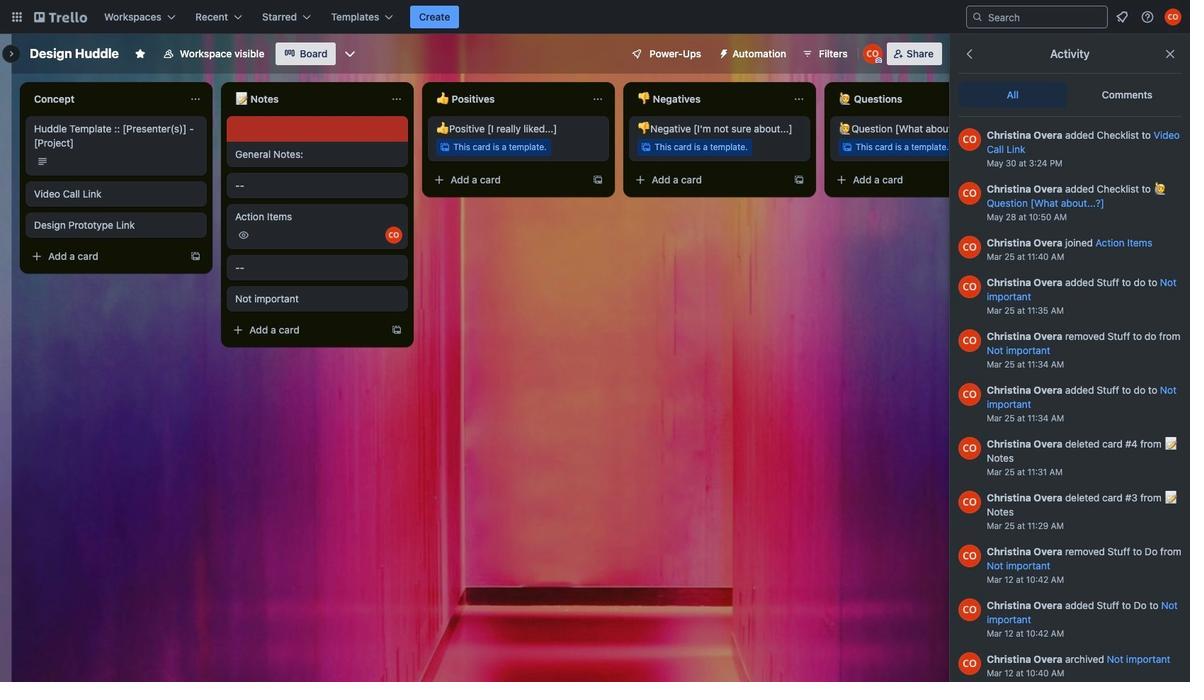 Task type: describe. For each thing, give the bounding box(es) containing it.
sm image
[[713, 43, 733, 62]]

star or unstar board image
[[135, 48, 146, 60]]

1 horizontal spatial create from template… image
[[592, 174, 604, 186]]

Search field
[[984, 7, 1108, 27]]

0 notifications image
[[1114, 9, 1131, 26]]

Board name text field
[[23, 43, 126, 65]]

back to home image
[[34, 6, 87, 28]]

open information menu image
[[1141, 10, 1155, 24]]



Task type: locate. For each thing, give the bounding box(es) containing it.
None text field
[[629, 88, 788, 111]]

christina overa (christinaovera) image
[[1165, 9, 1182, 26], [863, 44, 883, 64], [959, 182, 981, 205], [959, 276, 981, 298], [959, 329, 981, 352], [959, 437, 981, 460]]

customize views image
[[343, 47, 357, 61]]

0 horizontal spatial create from template… image
[[391, 325, 402, 336]]

2 horizontal spatial create from template… image
[[794, 174, 805, 186]]

create from template… image
[[592, 174, 604, 186], [794, 174, 805, 186], [391, 325, 402, 336]]

this member is an admin of this board. image
[[876, 57, 882, 64]]

christina overa (christinaovera) image
[[959, 128, 981, 151], [385, 227, 402, 244], [959, 236, 981, 259], [959, 383, 981, 406], [959, 491, 981, 514], [959, 545, 981, 568], [959, 599, 981, 621], [959, 653, 981, 675]]

primary element
[[0, 0, 1190, 34]]

None text field
[[26, 88, 184, 111], [227, 88, 385, 111], [428, 88, 587, 111], [830, 88, 989, 111], [26, 88, 184, 111], [227, 88, 385, 111], [428, 88, 587, 111], [830, 88, 989, 111]]

search image
[[972, 11, 984, 23]]

create from template… image
[[190, 251, 201, 262]]



Task type: vqa. For each thing, say whether or not it's contained in the screenshot.
0 NOTIFICATIONS icon
yes



